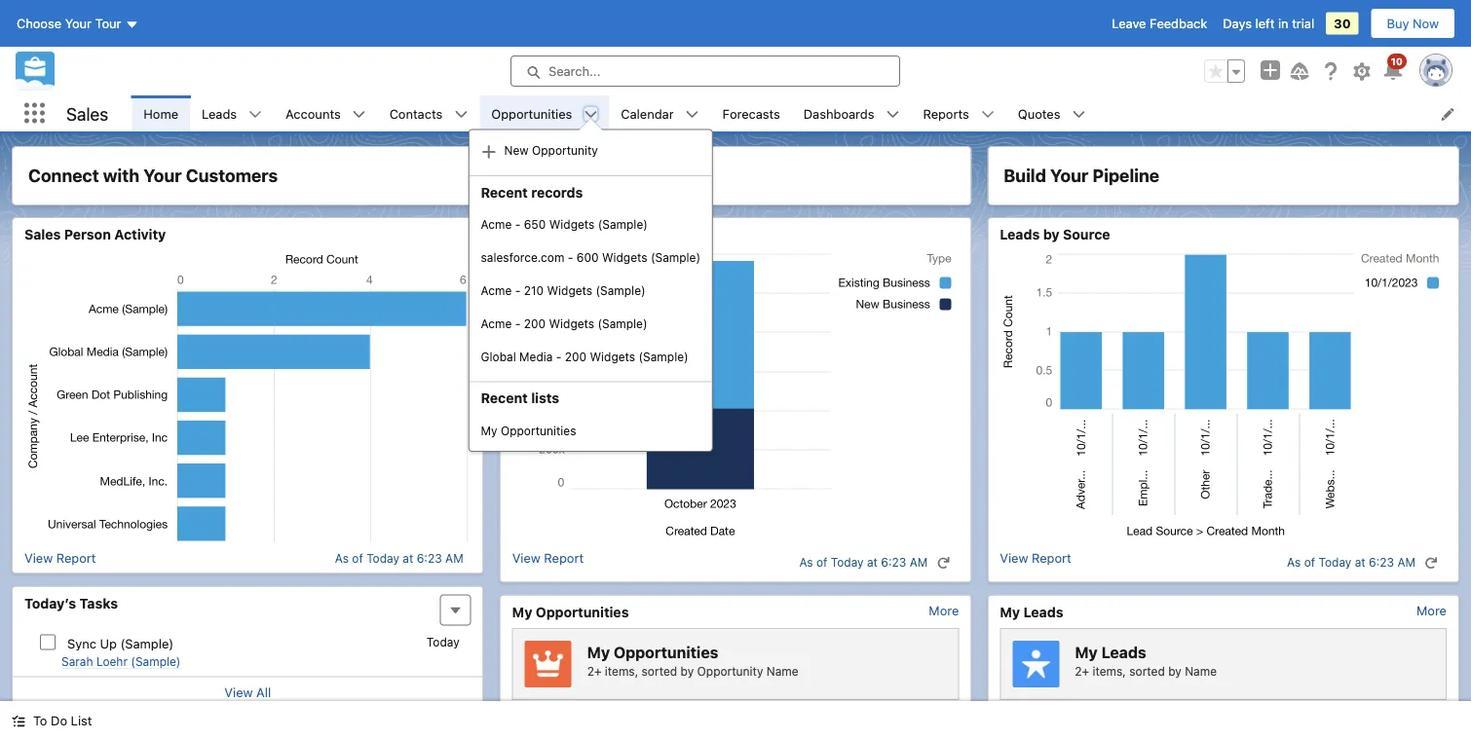 Task type: locate. For each thing, give the bounding box(es) containing it.
list
[[132, 96, 1472, 452]]

(sample) up salesforce.com - 600 widgets (sample) link
[[598, 218, 648, 231]]

widgets inside acme - 200 widgets (sample) link
[[549, 317, 595, 331]]

all
[[256, 686, 271, 700]]

connect
[[28, 165, 99, 186]]

3 view report from the left
[[1000, 551, 1072, 566]]

sales left person
[[24, 227, 61, 243]]

widgets down records
[[549, 218, 595, 231]]

1 horizontal spatial of
[[817, 556, 828, 570]]

text default image up show more my leads records element
[[1425, 557, 1438, 570]]

2+ for &
[[587, 665, 602, 678]]

am for build
[[1398, 556, 1416, 570]]

1 view report from the left
[[24, 551, 96, 566]]

1 horizontal spatial more
[[1417, 604, 1447, 618]]

(sample) down acme - 200 widgets (sample) link
[[639, 350, 689, 364]]

choose your tour button
[[16, 8, 140, 39]]

today
[[367, 552, 400, 565], [831, 556, 864, 570], [1319, 556, 1352, 570], [427, 636, 460, 650]]

forecasts link
[[711, 96, 792, 132]]

with
[[103, 165, 139, 186]]

at for manage & close deals
[[867, 556, 878, 570]]

team pipeline
[[512, 227, 605, 243]]

1 vertical spatial my opportunities
[[512, 604, 629, 620]]

1 acme from the top
[[481, 218, 512, 231]]

recent for recent records
[[481, 184, 528, 200]]

your right with
[[143, 165, 182, 186]]

2 horizontal spatial by
[[1169, 665, 1182, 678]]

- right the media in the left top of the page
[[556, 350, 562, 364]]

sorted for pipeline
[[1130, 665, 1165, 678]]

your left tour at the top left of the page
[[65, 16, 92, 31]]

text default image right accounts
[[352, 108, 366, 121]]

1 report from the left
[[56, 551, 96, 566]]

leads
[[202, 106, 237, 121], [1000, 227, 1040, 243], [1024, 604, 1064, 620], [1102, 643, 1147, 662]]

report for deals
[[544, 551, 584, 566]]

2 horizontal spatial view report
[[1000, 551, 1072, 566]]

1 horizontal spatial as of today at 6:​23 am
[[800, 556, 928, 570]]

text default image
[[584, 108, 598, 121], [886, 108, 900, 121], [481, 144, 497, 160], [12, 715, 25, 729]]

1 horizontal spatial sorted
[[1130, 665, 1165, 678]]

(sample) up sarah loehr (sample) "link"
[[120, 636, 174, 651]]

(sample) up acme - 200 widgets (sample) link
[[596, 284, 646, 298]]

(sample) inside "acme - 650 widgets (sample)" link
[[598, 218, 648, 231]]

2 horizontal spatial view report link
[[1000, 551, 1072, 575]]

text default image right contacts
[[454, 108, 468, 121]]

2 2+ from the left
[[1075, 665, 1090, 678]]

my inside my leads link
[[1000, 604, 1020, 620]]

more link for manage & close deals
[[929, 604, 959, 618]]

lists
[[531, 390, 560, 406]]

1 vertical spatial pipeline
[[552, 227, 605, 243]]

items, for pipeline
[[1093, 665, 1126, 678]]

200
[[524, 317, 546, 331], [565, 350, 587, 364]]

3 acme from the top
[[481, 317, 512, 331]]

1 name from the left
[[767, 665, 799, 678]]

1 horizontal spatial your
[[143, 165, 182, 186]]

- inside 'link'
[[556, 350, 562, 364]]

1 horizontal spatial by
[[1044, 227, 1060, 243]]

recent down new
[[481, 184, 528, 200]]

1 vertical spatial opportunity
[[697, 665, 764, 678]]

(sample) inside 'global media - 200 widgets (sample)' 'link'
[[639, 350, 689, 364]]

more
[[929, 604, 959, 618], [1417, 604, 1447, 618]]

widgets for 200
[[549, 317, 595, 331]]

0 horizontal spatial as of today at 6:​23 am
[[335, 552, 464, 565]]

1 horizontal spatial view report
[[512, 551, 584, 566]]

2+ inside my leads 2+ items, sorted by name
[[1075, 665, 1090, 678]]

6:​23 for manage & close deals
[[881, 556, 907, 570]]

text default image inside calendar list item
[[686, 108, 699, 121]]

1 horizontal spatial sales
[[66, 103, 108, 124]]

2 vertical spatial acme
[[481, 317, 512, 331]]

my leads link
[[1000, 604, 1064, 621]]

do
[[51, 714, 67, 728]]

widgets for 210
[[547, 284, 593, 298]]

0 vertical spatial 200
[[524, 317, 546, 331]]

text default image for calendar
[[686, 108, 699, 121]]

by inside my leads 2+ items, sorted by name
[[1169, 665, 1182, 678]]

as for build your pipeline
[[1287, 556, 1301, 570]]

choose
[[17, 16, 61, 31]]

1 vertical spatial recent
[[481, 390, 528, 406]]

acme - 200 widgets (sample) link
[[469, 307, 712, 340]]

list
[[71, 714, 92, 728]]

200 down 210
[[524, 317, 546, 331]]

text default image for leads
[[249, 108, 262, 121]]

sales
[[66, 103, 108, 124], [24, 227, 61, 243]]

2 more link from the left
[[1417, 604, 1447, 618]]

- for 210
[[515, 284, 521, 298]]

2 items, from the left
[[1093, 665, 1126, 678]]

0 horizontal spatial view report
[[24, 551, 96, 566]]

1 horizontal spatial report
[[544, 551, 584, 566]]

text default image inside leads list item
[[249, 108, 262, 121]]

text default image up show more my opportunities records element
[[937, 557, 951, 570]]

opportunities
[[492, 106, 572, 121], [501, 424, 576, 437], [536, 604, 629, 620], [614, 643, 719, 662]]

tasks
[[80, 595, 118, 612]]

0 vertical spatial opportunity
[[532, 144, 598, 157]]

leads inside my leads link
[[1024, 604, 1064, 620]]

reports
[[923, 106, 969, 121]]

210
[[524, 284, 544, 298]]

global media - 200 widgets (sample) link
[[469, 340, 712, 374]]

(sample) down deals
[[651, 251, 701, 264]]

2 view report from the left
[[512, 551, 584, 566]]

0 vertical spatial acme
[[481, 218, 512, 231]]

widgets down the acme - 210 widgets (sample)
[[549, 317, 595, 331]]

as of today at 6:​23 am for manage & close deals
[[800, 556, 928, 570]]

0 horizontal spatial your
[[65, 16, 92, 31]]

0 horizontal spatial sales
[[24, 227, 61, 243]]

as of today at 6:​23 am for build your pipeline
[[1287, 556, 1416, 570]]

2 more from the left
[[1417, 604, 1447, 618]]

(sample) down "sync up (sample)" link
[[131, 655, 181, 669]]

- up the media in the left top of the page
[[515, 317, 521, 331]]

2 horizontal spatial at
[[1355, 556, 1366, 570]]

1 recent from the top
[[481, 184, 528, 200]]

widgets down acme - 200 widgets (sample) link
[[590, 350, 636, 364]]

items, inside my leads 2+ items, sorted by name
[[1093, 665, 1126, 678]]

3 report from the left
[[1032, 551, 1072, 566]]

name
[[767, 665, 799, 678], [1185, 665, 1217, 678]]

global media - 200 widgets (sample)
[[481, 350, 689, 364]]

2 acme from the top
[[481, 284, 512, 298]]

text default image for accounts
[[352, 108, 366, 121]]

text default image right reports
[[981, 108, 995, 121]]

pipeline up "source"
[[1093, 165, 1160, 186]]

trial
[[1292, 16, 1315, 31]]

show more my leads records element
[[1417, 604, 1447, 618]]

2 horizontal spatial as of today at 6:​23 am
[[1287, 556, 1416, 570]]

1 vertical spatial sales
[[24, 227, 61, 243]]

text default image for reports
[[981, 108, 995, 121]]

(sample)
[[598, 218, 648, 231], [651, 251, 701, 264], [596, 284, 646, 298], [598, 317, 648, 331], [639, 350, 689, 364], [120, 636, 174, 651], [131, 655, 181, 669]]

widgets inside acme - 210 widgets (sample) link
[[547, 284, 593, 298]]

as for manage & close deals
[[800, 556, 813, 570]]

1 horizontal spatial as
[[800, 556, 813, 570]]

group
[[1205, 59, 1245, 83]]

text default image inside accounts list item
[[352, 108, 366, 121]]

sorted inside my leads 2+ items, sorted by name
[[1130, 665, 1165, 678]]

1 view report link from the left
[[24, 551, 96, 566]]

0 horizontal spatial more link
[[929, 604, 959, 618]]

sales up connect
[[66, 103, 108, 124]]

0 horizontal spatial view report link
[[24, 551, 96, 566]]

2 report from the left
[[544, 551, 584, 566]]

1 horizontal spatial at
[[867, 556, 878, 570]]

pipeline
[[1093, 165, 1160, 186], [552, 227, 605, 243]]

2+ for your
[[1075, 665, 1090, 678]]

recent left lists
[[481, 390, 528, 406]]

dashboards link
[[792, 96, 886, 132]]

1 more link from the left
[[929, 604, 959, 618]]

2+ inside my opportunities 2+ items, sorted by opportunity name
[[587, 665, 602, 678]]

2 horizontal spatial your
[[1051, 165, 1089, 186]]

by inside my opportunities 2+ items, sorted by opportunity name
[[681, 665, 694, 678]]

am
[[445, 552, 464, 565], [910, 556, 928, 570], [1398, 556, 1416, 570]]

my opportunities inside "link"
[[481, 424, 576, 437]]

acme left team on the left top of the page
[[481, 218, 512, 231]]

- left 650
[[515, 218, 521, 231]]

manage & close deals
[[516, 165, 702, 186]]

acme up global
[[481, 317, 512, 331]]

200 down acme - 200 widgets (sample)
[[565, 350, 587, 364]]

1 horizontal spatial 200
[[565, 350, 587, 364]]

- for 200
[[515, 317, 521, 331]]

1 items, from the left
[[605, 665, 639, 678]]

0 horizontal spatial more
[[929, 604, 959, 618]]

widgets right 600
[[602, 251, 648, 264]]

1 horizontal spatial view report link
[[512, 551, 584, 575]]

name inside my opportunities 2+ items, sorted by opportunity name
[[767, 665, 799, 678]]

2 horizontal spatial am
[[1398, 556, 1416, 570]]

list item
[[468, 96, 713, 452]]

-
[[515, 218, 521, 231], [568, 251, 573, 264], [515, 284, 521, 298], [515, 317, 521, 331], [556, 350, 562, 364]]

view for manage & close deals
[[512, 551, 541, 566]]

1 vertical spatial acme
[[481, 284, 512, 298]]

list containing recent records
[[132, 96, 1472, 452]]

text default image left new
[[481, 144, 497, 160]]

more link for build your pipeline
[[1417, 604, 1447, 618]]

acme left 210
[[481, 284, 512, 298]]

1 horizontal spatial 2+
[[1075, 665, 1090, 678]]

records
[[531, 184, 583, 200]]

(sample) down acme - 210 widgets (sample) link
[[598, 317, 648, 331]]

loehr
[[96, 655, 128, 669]]

acme for acme - 200 widgets (sample)
[[481, 317, 512, 331]]

my opportunities
[[481, 424, 576, 437], [512, 604, 629, 620]]

0 vertical spatial pipeline
[[1093, 165, 1160, 186]]

buy now button
[[1371, 8, 1456, 39]]

6:​23 for build your pipeline
[[1369, 556, 1395, 570]]

text default image
[[249, 108, 262, 121], [352, 108, 366, 121], [454, 108, 468, 121], [686, 108, 699, 121], [981, 108, 995, 121], [1072, 108, 1086, 121], [937, 557, 951, 570], [1425, 557, 1438, 570]]

days left in trial
[[1223, 16, 1315, 31]]

text default image left reports link
[[886, 108, 900, 121]]

sorted inside my opportunities 2+ items, sorted by opportunity name
[[642, 665, 677, 678]]

opportunity
[[532, 144, 598, 157], [697, 665, 764, 678]]

pipeline up 600
[[552, 227, 605, 243]]

opportunity inside new opportunity link
[[532, 144, 598, 157]]

leads inside leads link
[[202, 106, 237, 121]]

2 horizontal spatial of
[[1305, 556, 1316, 570]]

0 horizontal spatial name
[[767, 665, 799, 678]]

1 horizontal spatial more link
[[1417, 604, 1447, 618]]

by
[[1044, 227, 1060, 243], [681, 665, 694, 678], [1169, 665, 1182, 678]]

0 vertical spatial recent
[[481, 184, 528, 200]]

to do list button
[[0, 702, 104, 741]]

text default image right calendar
[[686, 108, 699, 121]]

0 horizontal spatial sorted
[[642, 665, 677, 678]]

1 horizontal spatial am
[[910, 556, 928, 570]]

items, inside my opportunities 2+ items, sorted by opportunity name
[[605, 665, 639, 678]]

today's
[[24, 595, 76, 612]]

as
[[335, 552, 349, 565], [800, 556, 813, 570], [1287, 556, 1301, 570]]

widgets inside salesforce.com - 600 widgets (sample) link
[[602, 251, 648, 264]]

1 horizontal spatial items,
[[1093, 665, 1126, 678]]

2 view report link from the left
[[512, 551, 584, 575]]

manage
[[516, 165, 583, 186]]

acme
[[481, 218, 512, 231], [481, 284, 512, 298], [481, 317, 512, 331]]

text default image inside 'quotes' list item
[[1072, 108, 1086, 121]]

1 2+ from the left
[[587, 665, 602, 678]]

text default image right quotes
[[1072, 108, 1086, 121]]

text default image left to
[[12, 715, 25, 729]]

of
[[352, 552, 363, 565], [817, 556, 828, 570], [1305, 556, 1316, 570]]

2 horizontal spatial as
[[1287, 556, 1301, 570]]

leave feedback link
[[1112, 16, 1208, 31]]

1 vertical spatial 200
[[565, 350, 587, 364]]

0 horizontal spatial 2+
[[587, 665, 602, 678]]

1 horizontal spatial name
[[1185, 665, 1217, 678]]

text default image inside reports list item
[[981, 108, 995, 121]]

1 horizontal spatial 6:​23
[[881, 556, 907, 570]]

2+
[[587, 665, 602, 678], [1075, 665, 1090, 678]]

1 horizontal spatial pipeline
[[1093, 165, 1160, 186]]

choose your tour
[[17, 16, 121, 31]]

0 horizontal spatial report
[[56, 551, 96, 566]]

search... button
[[511, 56, 901, 87]]

1 horizontal spatial opportunity
[[697, 665, 764, 678]]

0 horizontal spatial opportunity
[[532, 144, 598, 157]]

at
[[403, 552, 414, 565], [867, 556, 878, 570], [1355, 556, 1366, 570]]

team
[[512, 227, 548, 243]]

widgets up acme - 200 widgets (sample)
[[547, 284, 593, 298]]

opportunity inside my opportunities 2+ items, sorted by opportunity name
[[697, 665, 764, 678]]

of for manage & close deals
[[817, 556, 828, 570]]

my inside my opportunities 2+ items, sorted by opportunity name
[[587, 643, 610, 662]]

report
[[56, 551, 96, 566], [544, 551, 584, 566], [1032, 551, 1072, 566]]

view report link
[[24, 551, 96, 566], [512, 551, 584, 575], [1000, 551, 1072, 575]]

show more my opportunities records element
[[929, 604, 959, 618]]

6:​23
[[417, 552, 442, 565], [881, 556, 907, 570], [1369, 556, 1395, 570]]

dashboards list item
[[792, 96, 912, 132]]

2 recent from the top
[[481, 390, 528, 406]]

widgets for 600
[[602, 251, 648, 264]]

2 horizontal spatial report
[[1032, 551, 1072, 566]]

your right build
[[1051, 165, 1089, 186]]

0 vertical spatial sales
[[66, 103, 108, 124]]

30
[[1334, 16, 1351, 31]]

your
[[65, 16, 92, 31], [143, 165, 182, 186], [1051, 165, 1089, 186]]

- left 600
[[568, 251, 573, 264]]

search...
[[549, 64, 601, 78]]

0 horizontal spatial items,
[[605, 665, 639, 678]]

0 horizontal spatial by
[[681, 665, 694, 678]]

leave
[[1112, 16, 1147, 31]]

0 horizontal spatial pipeline
[[552, 227, 605, 243]]

widgets
[[549, 218, 595, 231], [602, 251, 648, 264], [547, 284, 593, 298], [549, 317, 595, 331], [590, 350, 636, 364]]

sorted for close
[[642, 665, 677, 678]]

my
[[481, 424, 498, 437], [512, 604, 533, 620], [1000, 604, 1020, 620], [587, 643, 610, 662], [1075, 643, 1098, 662]]

- for 600
[[568, 251, 573, 264]]

(sample) inside acme - 200 widgets (sample) link
[[598, 317, 648, 331]]

activity
[[114, 227, 166, 243]]

1 more from the left
[[929, 604, 959, 618]]

acme - 650 widgets (sample)
[[481, 218, 648, 231]]

0 horizontal spatial of
[[352, 552, 363, 565]]

sales person activity
[[24, 227, 166, 243]]

2 sorted from the left
[[1130, 665, 1165, 678]]

more for build your pipeline
[[1417, 604, 1447, 618]]

0 vertical spatial my opportunities
[[481, 424, 576, 437]]

calendar list item
[[609, 96, 711, 132]]

recent lists
[[481, 390, 560, 406]]

- left 210
[[515, 284, 521, 298]]

1 sorted from the left
[[642, 665, 677, 678]]

text default image left accounts
[[249, 108, 262, 121]]

text default image inside contacts list item
[[454, 108, 468, 121]]

2 horizontal spatial 6:​23
[[1369, 556, 1395, 570]]

your inside popup button
[[65, 16, 92, 31]]

am for manage
[[910, 556, 928, 570]]

deals
[[655, 165, 702, 186]]

widgets inside "acme - 650 widgets (sample)" link
[[549, 218, 595, 231]]

2 name from the left
[[1185, 665, 1217, 678]]



Task type: describe. For each thing, give the bounding box(es) containing it.
by for build your pipeline
[[1169, 665, 1182, 678]]

recent records
[[481, 184, 583, 200]]

days
[[1223, 16, 1252, 31]]

person
[[64, 227, 111, 243]]

acme - 650 widgets (sample) link
[[469, 208, 712, 241]]

sync up (sample) link
[[67, 636, 174, 651]]

view report for customers
[[24, 551, 96, 566]]

close
[[604, 165, 651, 186]]

acme - 210 widgets (sample)
[[481, 284, 646, 298]]

quotes link
[[1007, 96, 1072, 132]]

name inside my leads 2+ items, sorted by name
[[1185, 665, 1217, 678]]

0 vertical spatial my opportunities link
[[469, 414, 712, 447]]

0 horizontal spatial at
[[403, 552, 414, 565]]

sales for sales person activity
[[24, 227, 61, 243]]

10
[[1391, 56, 1403, 67]]

reports list item
[[912, 96, 1007, 132]]

opportunities inside my opportunities 2+ items, sorted by opportunity name
[[614, 643, 719, 662]]

view report for deals
[[512, 551, 584, 566]]

view report link for customers
[[24, 551, 96, 566]]

accounts list item
[[274, 96, 378, 132]]

leads list item
[[190, 96, 274, 132]]

sales for sales
[[66, 103, 108, 124]]

left
[[1256, 16, 1275, 31]]

recent for recent lists
[[481, 390, 528, 406]]

acme for acme - 210 widgets (sample)
[[481, 284, 512, 298]]

at for build your pipeline
[[1355, 556, 1366, 570]]

quotes
[[1018, 106, 1061, 121]]

in
[[1279, 16, 1289, 31]]

contacts list item
[[378, 96, 480, 132]]

text default image for quotes
[[1072, 108, 1086, 121]]

build your pipeline
[[1004, 165, 1160, 186]]

my opportunities for topmost my opportunities "link"
[[481, 424, 576, 437]]

salesforce.com - 600 widgets (sample) link
[[469, 241, 712, 274]]

600
[[577, 251, 599, 264]]

tour
[[95, 16, 121, 31]]

contacts link
[[378, 96, 454, 132]]

to do list
[[33, 714, 92, 728]]

by for manage & close deals
[[681, 665, 694, 678]]

customers
[[186, 165, 278, 186]]

my opportunities 2+ items, sorted by opportunity name
[[587, 643, 799, 678]]

0 horizontal spatial 200
[[524, 317, 546, 331]]

items, for close
[[605, 665, 639, 678]]

sync
[[67, 636, 96, 651]]

salesforce.com
[[481, 251, 565, 264]]

acme - 210 widgets (sample) link
[[469, 274, 712, 307]]

new opportunity link
[[469, 134, 712, 168]]

salesforce.com - 600 widgets (sample)
[[481, 251, 701, 264]]

- for 650
[[515, 218, 521, 231]]

0 horizontal spatial am
[[445, 552, 464, 565]]

view for connect with your customers
[[24, 551, 53, 566]]

(sample) inside salesforce.com - 600 widgets (sample) link
[[651, 251, 701, 264]]

sarah loehr (sample) link
[[61, 655, 181, 670]]

list item containing recent records
[[468, 96, 713, 452]]

my leads
[[1000, 604, 1064, 620]]

opportunities link
[[480, 96, 584, 132]]

3 view report link from the left
[[1000, 551, 1072, 575]]

1 vertical spatial my opportunities link
[[512, 604, 629, 621]]

build
[[1004, 165, 1047, 186]]

forecasts
[[723, 106, 780, 121]]

200 inside 'link'
[[565, 350, 587, 364]]

my inside my leads 2+ items, sorted by name
[[1075, 643, 1098, 662]]

reports link
[[912, 96, 981, 132]]

acme for acme - 650 widgets (sample)
[[481, 218, 512, 231]]

text default image up new opportunity link
[[584, 108, 598, 121]]

leave feedback
[[1112, 16, 1208, 31]]

calendar
[[621, 106, 674, 121]]

view all
[[225, 686, 271, 700]]

view report link for deals
[[512, 551, 584, 575]]

new opportunity
[[504, 144, 598, 157]]

your for choose
[[65, 16, 92, 31]]

report for customers
[[56, 551, 96, 566]]

accounts
[[286, 106, 341, 121]]

leads inside my leads 2+ items, sorted by name
[[1102, 643, 1147, 662]]

text default image inside dashboards list item
[[886, 108, 900, 121]]

quotes list item
[[1007, 96, 1098, 132]]

text default image for contacts
[[454, 108, 468, 121]]

more for manage & close deals
[[929, 604, 959, 618]]

0 horizontal spatial 6:​23
[[417, 552, 442, 565]]

10 button
[[1382, 54, 1407, 83]]

today's tasks
[[24, 595, 118, 612]]

new
[[504, 144, 529, 157]]

text default image inside to do list button
[[12, 715, 25, 729]]

home link
[[132, 96, 190, 132]]

feedback
[[1150, 16, 1208, 31]]

widgets for 650
[[549, 218, 595, 231]]

up
[[100, 636, 117, 651]]

media
[[519, 350, 553, 364]]

leads link
[[190, 96, 249, 132]]

widgets inside 'global media - 200 widgets (sample)' 'link'
[[590, 350, 636, 364]]

(sample) inside acme - 210 widgets (sample) link
[[596, 284, 646, 298]]

view all link
[[225, 686, 271, 700]]

buy
[[1387, 16, 1410, 31]]

global
[[481, 350, 516, 364]]

calendar link
[[609, 96, 686, 132]]

sarah
[[61, 655, 93, 669]]

your for build
[[1051, 165, 1089, 186]]

&
[[587, 165, 599, 186]]

my opportunities for bottom my opportunities "link"
[[512, 604, 629, 620]]

0 horizontal spatial as
[[335, 552, 349, 565]]

sync up (sample) sarah loehr (sample)
[[61, 636, 181, 669]]

650
[[524, 218, 546, 231]]

buy now
[[1387, 16, 1439, 31]]

accounts link
[[274, 96, 352, 132]]

now
[[1413, 16, 1439, 31]]

dashboards
[[804, 106, 875, 121]]

view for build your pipeline
[[1000, 551, 1029, 566]]

text default image inside new opportunity link
[[481, 144, 497, 160]]

acme - 200 widgets (sample)
[[481, 317, 648, 331]]

to
[[33, 714, 47, 728]]

leads by source
[[1000, 227, 1111, 243]]

home
[[144, 106, 178, 121]]

of for build your pipeline
[[1305, 556, 1316, 570]]

contacts
[[390, 106, 443, 121]]

connect with your customers
[[28, 165, 278, 186]]

my leads 2+ items, sorted by name
[[1075, 643, 1217, 678]]

source
[[1063, 227, 1111, 243]]



Task type: vqa. For each thing, say whether or not it's contained in the screenshot.
the rightmost Save button
no



